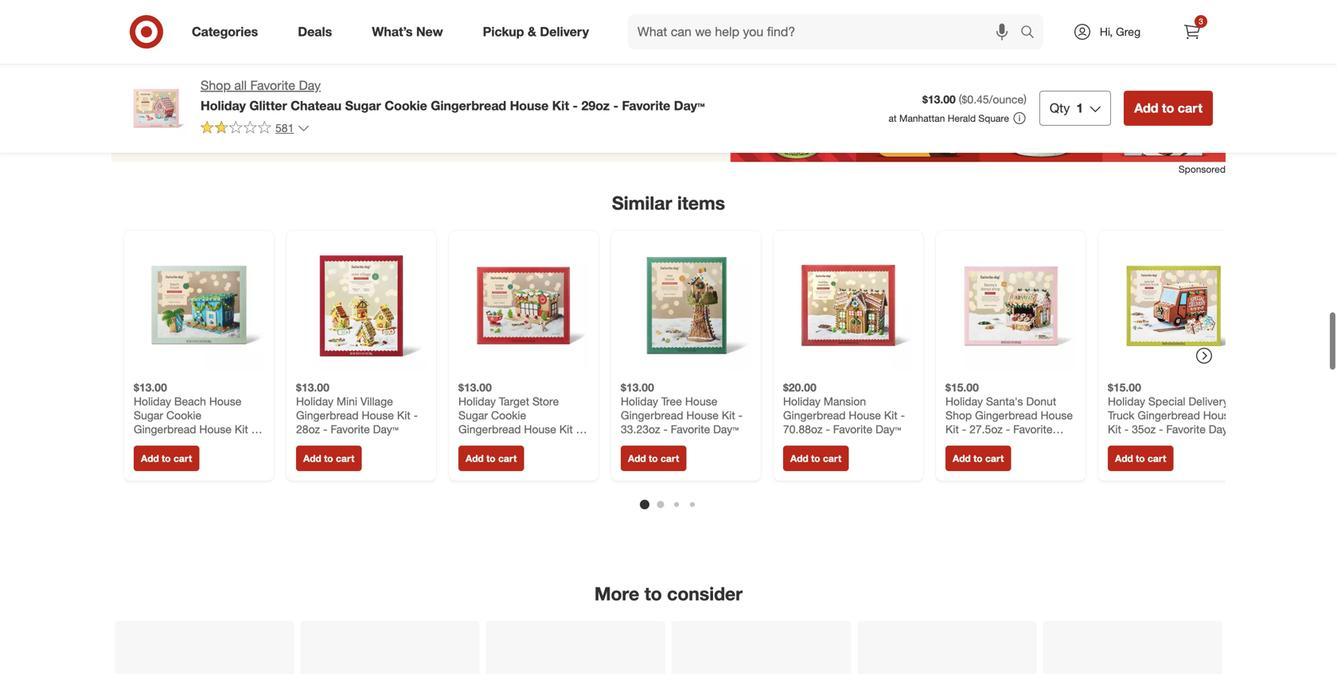 Task type: vqa. For each thing, say whether or not it's contained in the screenshot.
Gingerbread inside the $15.00 Holiday Santa's Donut Shop Gingerbread House Kit - 27.5oz - Favorite Day™
yes



Task type: locate. For each thing, give the bounding box(es) containing it.
cart for $13.00 holiday tree house gingerbread house kit - 33.23oz - favorite day™
[[661, 448, 679, 460]]

cookie for $13.00 holiday target store sugar cookie gingerbread house kit - 29.7oz - favorite day™
[[491, 404, 526, 418]]

favorite down beach
[[184, 431, 223, 445]]

what's new
[[372, 24, 443, 39]]

favorite down tree
[[671, 418, 710, 431]]

add
[[1135, 100, 1159, 116], [141, 448, 159, 460], [303, 448, 321, 460], [466, 448, 484, 460], [628, 448, 646, 460], [791, 448, 809, 460], [953, 448, 971, 460], [1115, 448, 1134, 460]]

house
[[510, 98, 549, 113], [209, 390, 242, 404], [685, 390, 718, 404], [362, 404, 394, 418], [687, 404, 719, 418], [849, 404, 881, 418], [1041, 404, 1073, 418], [1204, 404, 1236, 418], [199, 418, 232, 431], [524, 418, 556, 431]]

glitter
[[249, 98, 287, 113]]

- right 29.7oz
[[495, 431, 499, 445]]

add to cart button for $20.00 holiday mansion gingerbread house kit - 70.88oz - favorite day™
[[783, 441, 849, 467]]

add to cart up sponsored at the top of page
[[1135, 100, 1203, 116]]

search button
[[1014, 14, 1052, 53]]

$15.00
[[946, 376, 979, 390], [1108, 376, 1142, 390]]

favorite right 29oz
[[622, 98, 671, 113]]

favorite inside $15.00 holiday santa's donut shop gingerbread house kit - 27.5oz - favorite day™
[[1014, 418, 1053, 431]]

holiday up '33.23oz'
[[621, 390, 658, 404]]

holiday inside $13.00 holiday mini village gingerbread house kit - 28oz - favorite day™
[[296, 390, 334, 404]]

0 horizontal spatial $15.00
[[946, 376, 979, 390]]

gingerbread inside $13.00 holiday target store sugar cookie gingerbread house kit - 29.7oz - favorite day™
[[459, 418, 521, 431]]

beach
[[174, 390, 206, 404]]

truck
[[1108, 404, 1135, 418]]

kit right tree
[[722, 404, 735, 418]]

region containing similar items
[[111, 65, 1248, 674]]

add for $13.00 holiday mini village gingerbread house kit - 28oz - favorite day™
[[303, 448, 321, 460]]

- right 27.5oz
[[1006, 418, 1010, 431]]

cookie inside $13.00 holiday beach house sugar cookie gingerbread house kit - 28.30oz - favorite day™
[[166, 404, 202, 418]]

70.88oz
[[783, 418, 823, 431]]

1 horizontal spatial cookie
[[385, 98, 427, 113]]

add to cart for $15.00 holiday special delivery truck gingerbread house kit - 35oz - favorite day™
[[1115, 448, 1167, 460]]

holiday inside $15.00 holiday special delivery truck gingerbread house kit - 35oz - favorite day™
[[1108, 390, 1146, 404]]

add down 27.5oz
[[953, 448, 971, 460]]

cart for $15.00 holiday santa's donut shop gingerbread house kit - 27.5oz - favorite day™
[[986, 448, 1004, 460]]

0 vertical spatial delivery
[[540, 24, 589, 39]]

day™ inside $13.00 holiday tree house gingerbread house kit - 33.23oz - favorite day™
[[713, 418, 739, 431]]

holiday up '70.88oz' on the right bottom of the page
[[783, 390, 821, 404]]

holiday up 28oz
[[296, 390, 334, 404]]

holiday left target on the bottom left of page
[[459, 390, 496, 404]]

holiday santa's donut shop gingerbread house kit - 27.5oz - favorite day™ image
[[946, 236, 1076, 366]]

favorite inside $15.00 holiday special delivery truck gingerbread house kit - 35oz - favorite day™
[[1167, 418, 1206, 431]]

new
[[416, 24, 443, 39]]

add to cart down 35oz
[[1115, 448, 1167, 460]]

sugar for $13.00 holiday beach house sugar cookie gingerbread house kit - 28.30oz - favorite day™
[[134, 404, 163, 418]]

holiday inside $13.00 holiday tree house gingerbread house kit - 33.23oz - favorite day™
[[621, 390, 658, 404]]

$0.45
[[962, 92, 989, 106]]

day™ inside shop all favorite day holiday glitter chateau sugar cookie gingerbread house kit - 29oz - favorite day™
[[674, 98, 705, 113]]

sugar
[[345, 98, 381, 113], [134, 404, 163, 418], [459, 404, 488, 418]]

0 horizontal spatial sugar
[[134, 404, 163, 418]]

kit right village
[[397, 404, 411, 418]]

favorite down mansion
[[833, 418, 873, 431]]

holiday up 27.5oz
[[946, 390, 983, 404]]

shop all favorite day holiday glitter chateau sugar cookie gingerbread house kit - 29oz - favorite day™
[[201, 78, 705, 113]]

sugar for $13.00 holiday target store sugar cookie gingerbread house kit - 29.7oz - favorite day™
[[459, 404, 488, 418]]

shop
[[201, 78, 231, 93], [946, 404, 972, 418]]

favorite down mini on the left bottom of page
[[331, 418, 370, 431]]

2 horizontal spatial cookie
[[491, 404, 526, 418]]

gingerbread
[[431, 98, 506, 113], [296, 404, 359, 418], [621, 404, 684, 418], [783, 404, 846, 418], [975, 404, 1038, 418], [1138, 404, 1201, 418], [134, 418, 196, 431], [459, 418, 521, 431]]

1 horizontal spatial delivery
[[1189, 390, 1229, 404]]

- left 29oz
[[573, 98, 578, 113]]

kit left 28oz
[[235, 418, 248, 431]]

cart up sponsored at the top of page
[[1178, 100, 1203, 116]]

holiday target store sugar cookie gingerbread house kit - 29.7oz - favorite day™ image
[[459, 236, 589, 366]]

$13.00 inside $13.00 holiday beach house sugar cookie gingerbread house kit - 28.30oz - favorite day™
[[134, 376, 167, 390]]

shop inside shop all favorite day holiday glitter chateau sugar cookie gingerbread house kit - 29oz - favorite day™
[[201, 78, 231, 93]]

kit left 27.5oz
[[946, 418, 959, 431]]

holiday
[[201, 98, 246, 113], [134, 390, 171, 404], [296, 390, 334, 404], [459, 390, 496, 404], [621, 390, 658, 404], [783, 390, 821, 404], [946, 390, 983, 404], [1108, 390, 1146, 404]]

more to consider
[[595, 578, 743, 600]]

1 horizontal spatial $15.00
[[1108, 376, 1142, 390]]

2 horizontal spatial sugar
[[459, 404, 488, 418]]

to
[[1162, 100, 1175, 116], [162, 448, 171, 460], [324, 448, 333, 460], [487, 448, 496, 460], [649, 448, 658, 460], [811, 448, 821, 460], [974, 448, 983, 460], [1136, 448, 1145, 460], [645, 578, 662, 600]]

holiday inside $13.00 holiday beach house sugar cookie gingerbread house kit - 28.30oz - favorite day™
[[134, 390, 171, 404]]

santa's
[[986, 390, 1023, 404]]

delivery right special
[[1189, 390, 1229, 404]]

1 $15.00 from the left
[[946, 376, 979, 390]]

$13.00 for $13.00 ( $0.45 /ounce )
[[923, 92, 956, 106]]

kit inside $13.00 holiday beach house sugar cookie gingerbread house kit - 28.30oz - favorite day™
[[235, 418, 248, 431]]

- left 35oz
[[1125, 418, 1129, 431]]

0 vertical spatial shop
[[201, 78, 231, 93]]

add to cart button down beach
[[134, 441, 199, 467]]

holiday left beach
[[134, 390, 171, 404]]

cart down 27.5oz
[[986, 448, 1004, 460]]

kit inside shop all favorite day holiday glitter chateau sugar cookie gingerbread house kit - 29oz - favorite day™
[[552, 98, 569, 113]]

search
[[1014, 26, 1052, 41]]

1 horizontal spatial shop
[[946, 404, 972, 418]]

holiday beach house sugar cookie gingerbread house kit - 28.30oz - favorite day™ image
[[134, 236, 264, 366]]

image of holiday glitter chateau sugar cookie gingerbread house kit - 29oz - favorite day™ image
[[124, 76, 188, 140]]

$15.00 for holiday special delivery truck gingerbread house kit - 35oz - favorite day™
[[1108, 376, 1142, 390]]

3
[[1199, 16, 1204, 26]]

add to cart button down '33.23oz'
[[621, 441, 687, 467]]

favorite inside $20.00 holiday mansion gingerbread house kit - 70.88oz - favorite day™
[[833, 418, 873, 431]]

kit inside $13.00 holiday tree house gingerbread house kit - 33.23oz - favorite day™
[[722, 404, 735, 418]]

33.23oz
[[621, 418, 660, 431]]

delivery right &
[[540, 24, 589, 39]]

add to cart down 27.5oz
[[953, 448, 1004, 460]]

add to cart button down target on the bottom left of page
[[459, 441, 524, 467]]

add to cart down '70.88oz' on the right bottom of the page
[[791, 448, 842, 460]]

kit left '33.23oz'
[[560, 418, 573, 431]]

29.7oz
[[459, 431, 492, 445]]

gingerbread inside $13.00 holiday mini village gingerbread house kit - 28oz - favorite day™
[[296, 404, 359, 418]]

$13.00
[[923, 92, 956, 106], [134, 376, 167, 390], [296, 376, 330, 390], [459, 376, 492, 390], [621, 376, 654, 390]]

add down 35oz
[[1115, 448, 1134, 460]]

cart down $13.00 holiday mini village gingerbread house kit - 28oz - favorite day™
[[336, 448, 355, 460]]

2 $15.00 from the left
[[1108, 376, 1142, 390]]

add to cart button down 27.5oz
[[946, 441, 1011, 467]]

kit left 29oz
[[552, 98, 569, 113]]

$15.00 up truck
[[1108, 376, 1142, 390]]

donut
[[1027, 390, 1057, 404]]

add to cart button up sponsored at the top of page
[[1124, 91, 1213, 126]]

to for $13.00 holiday beach house sugar cookie gingerbread house kit - 28.30oz - favorite day™
[[162, 448, 171, 460]]

kit
[[552, 98, 569, 113], [397, 404, 411, 418], [722, 404, 735, 418], [884, 404, 898, 418], [235, 418, 248, 431], [560, 418, 573, 431], [946, 418, 959, 431], [1108, 418, 1122, 431]]

holiday down all
[[201, 98, 246, 113]]

day™ inside $20.00 holiday mansion gingerbread house kit - 70.88oz - favorite day™
[[876, 418, 901, 431]]

- right '70.88oz' on the right bottom of the page
[[826, 418, 830, 431]]

&
[[528, 24, 537, 39]]

- left '33.23oz'
[[576, 418, 580, 431]]

add to cart button down 28oz
[[296, 441, 362, 467]]

items
[[677, 187, 725, 210]]

kit right mansion
[[884, 404, 898, 418]]

add to cart
[[1135, 100, 1203, 116], [141, 448, 192, 460], [303, 448, 355, 460], [466, 448, 517, 460], [628, 448, 679, 460], [791, 448, 842, 460], [953, 448, 1004, 460], [1115, 448, 1167, 460]]

gingerbread inside shop all favorite day holiday glitter chateau sugar cookie gingerbread house kit - 29oz - favorite day™
[[431, 98, 506, 113]]

$13.00 left tree
[[621, 376, 654, 390]]

add to cart down 28.30oz
[[141, 448, 192, 460]]

favorite inside $13.00 holiday tree house gingerbread house kit - 33.23oz - favorite day™
[[671, 418, 710, 431]]

$13.00 inside $13.00 holiday tree house gingerbread house kit - 33.23oz - favorite day™
[[621, 376, 654, 390]]

- left '70.88oz' on the right bottom of the page
[[739, 404, 743, 418]]

holiday inside $20.00 holiday mansion gingerbread house kit - 70.88oz - favorite day™
[[783, 390, 821, 404]]

$15.00 inside $15.00 holiday special delivery truck gingerbread house kit - 35oz - favorite day™
[[1108, 376, 1142, 390]]

add to cart button
[[1124, 91, 1213, 126], [134, 441, 199, 467], [296, 441, 362, 467], [459, 441, 524, 467], [621, 441, 687, 467], [783, 441, 849, 467], [946, 441, 1011, 467], [1108, 441, 1174, 467]]

favorite down 'donut' at right
[[1014, 418, 1053, 431]]

$13.00 left target on the bottom left of page
[[459, 376, 492, 390]]

cookie down what's new 'link'
[[385, 98, 427, 113]]

shop left santa's
[[946, 404, 972, 418]]

29oz
[[582, 98, 610, 113]]

region
[[111, 65, 1248, 674]]

favorite down special
[[1167, 418, 1206, 431]]

delivery
[[540, 24, 589, 39], [1189, 390, 1229, 404]]

$13.00 for $13.00 holiday tree house gingerbread house kit - 33.23oz - favorite day™
[[621, 376, 654, 390]]

day™ inside $13.00 holiday target store sugar cookie gingerbread house kit - 29.7oz - favorite day™
[[545, 431, 570, 445]]

gingerbread inside $15.00 holiday special delivery truck gingerbread house kit - 35oz - favorite day™
[[1138, 404, 1201, 418]]

cart down 35oz
[[1148, 448, 1167, 460]]

0 horizontal spatial delivery
[[540, 24, 589, 39]]

1 vertical spatial delivery
[[1189, 390, 1229, 404]]

holiday for $13.00 holiday target store sugar cookie gingerbread house kit - 29.7oz - favorite day™
[[459, 390, 496, 404]]

cookie inside shop all favorite day holiday glitter chateau sugar cookie gingerbread house kit - 29oz - favorite day™
[[385, 98, 427, 113]]

35oz
[[1132, 418, 1156, 431]]

pickup & delivery link
[[469, 14, 609, 49]]

favorite
[[250, 78, 295, 93], [622, 98, 671, 113], [331, 418, 370, 431], [671, 418, 710, 431], [833, 418, 873, 431], [1014, 418, 1053, 431], [1167, 418, 1206, 431], [184, 431, 223, 445], [502, 431, 542, 445]]

$15.00 left santa's
[[946, 376, 979, 390]]

add to cart down 29.7oz
[[466, 448, 517, 460]]

add to cart button down '70.88oz' on the right bottom of the page
[[783, 441, 849, 467]]

cart
[[1178, 100, 1203, 116], [174, 448, 192, 460], [336, 448, 355, 460], [498, 448, 517, 460], [661, 448, 679, 460], [823, 448, 842, 460], [986, 448, 1004, 460], [1148, 448, 1167, 460]]

$13.00 up at manhattan herald square
[[923, 92, 956, 106]]

581
[[275, 121, 294, 135]]

cart for $13.00 holiday beach house sugar cookie gingerbread house kit - 28.30oz - favorite day™
[[174, 448, 192, 460]]

shop left all
[[201, 78, 231, 93]]

$13.00 holiday beach house sugar cookie gingerbread house kit - 28.30oz - favorite day™
[[134, 376, 256, 445]]

add to cart button for $13.00 holiday tree house gingerbread house kit - 33.23oz - favorite day™
[[621, 441, 687, 467]]

cart down $13.00 holiday target store sugar cookie gingerbread house kit - 29.7oz - favorite day™
[[498, 448, 517, 460]]

1 vertical spatial shop
[[946, 404, 972, 418]]

sugar right chateau
[[345, 98, 381, 113]]

similar
[[612, 187, 672, 210]]

holiday inside $13.00 holiday target store sugar cookie gingerbread house kit - 29.7oz - favorite day™
[[459, 390, 496, 404]]

1 horizontal spatial sugar
[[345, 98, 381, 113]]

add for $15.00 holiday special delivery truck gingerbread house kit - 35oz - favorite day™
[[1115, 448, 1134, 460]]

add to cart down '33.23oz'
[[628, 448, 679, 460]]

sugar inside $13.00 holiday beach house sugar cookie gingerbread house kit - 28.30oz - favorite day™
[[134, 404, 163, 418]]

(
[[959, 92, 962, 106]]

- right '33.23oz'
[[664, 418, 668, 431]]

kit inside $13.00 holiday mini village gingerbread house kit - 28oz - favorite day™
[[397, 404, 411, 418]]

holiday for $13.00 holiday mini village gingerbread house kit - 28oz - favorite day™
[[296, 390, 334, 404]]

kit left 35oz
[[1108, 418, 1122, 431]]

day™
[[674, 98, 705, 113], [373, 418, 399, 431], [713, 418, 739, 431], [876, 418, 901, 431], [1209, 418, 1235, 431], [226, 431, 252, 445], [545, 431, 570, 445], [946, 431, 971, 445]]

chateau
[[291, 98, 342, 113]]

kit inside $15.00 holiday special delivery truck gingerbread house kit - 35oz - favorite day™
[[1108, 418, 1122, 431]]

add down 28oz
[[303, 448, 321, 460]]

day™ inside $15.00 holiday santa's donut shop gingerbread house kit - 27.5oz - favorite day™
[[946, 431, 971, 445]]

27.5oz
[[970, 418, 1003, 431]]

add right the 1
[[1135, 100, 1159, 116]]

cart down $13.00 holiday tree house gingerbread house kit - 33.23oz - favorite day™
[[661, 448, 679, 460]]

cart for $20.00 holiday mansion gingerbread house kit - 70.88oz - favorite day™
[[823, 448, 842, 460]]

consider
[[667, 578, 743, 600]]

greg
[[1116, 25, 1141, 39]]

add to cart button down 35oz
[[1108, 441, 1174, 467]]

holiday inside $15.00 holiday santa's donut shop gingerbread house kit - 27.5oz - favorite day™
[[946, 390, 983, 404]]

sugar inside $13.00 holiday target store sugar cookie gingerbread house kit - 29.7oz - favorite day™
[[459, 404, 488, 418]]

cart for $13.00 holiday mini village gingerbread house kit - 28oz - favorite day™
[[336, 448, 355, 460]]

add to cart button for $13.00 holiday target store sugar cookie gingerbread house kit - 29.7oz - favorite day™
[[459, 441, 524, 467]]

add to cart down 28oz
[[303, 448, 355, 460]]

$20.00
[[783, 376, 817, 390]]

sugar up 29.7oz
[[459, 404, 488, 418]]

0 horizontal spatial shop
[[201, 78, 231, 93]]

581 link
[[201, 120, 310, 138]]

store
[[533, 390, 559, 404]]

cart down $13.00 holiday beach house sugar cookie gingerbread house kit - 28.30oz - favorite day™
[[174, 448, 192, 460]]

$13.00 left beach
[[134, 376, 167, 390]]

$15.00 inside $15.00 holiday santa's donut shop gingerbread house kit - 27.5oz - favorite day™
[[946, 376, 979, 390]]

$13.00 for $13.00 holiday mini village gingerbread house kit - 28oz - favorite day™
[[296, 376, 330, 390]]

cookie inside $13.00 holiday target store sugar cookie gingerbread house kit - 29.7oz - favorite day™
[[491, 404, 526, 418]]

house inside $13.00 holiday mini village gingerbread house kit - 28oz - favorite day™
[[362, 404, 394, 418]]

qty 1
[[1050, 100, 1084, 116]]

add to cart button for $15.00 holiday special delivery truck gingerbread house kit - 35oz - favorite day™
[[1108, 441, 1174, 467]]

cart down $20.00 holiday mansion gingerbread house kit - 70.88oz - favorite day™
[[823, 448, 842, 460]]

cookie left "store"
[[491, 404, 526, 418]]

0 horizontal spatial cookie
[[166, 404, 202, 418]]

sugar up 28.30oz
[[134, 404, 163, 418]]

$13.00 inside $13.00 holiday mini village gingerbread house kit - 28oz - favorite day™
[[296, 376, 330, 390]]

favorite down target on the bottom left of page
[[502, 431, 542, 445]]

$13.00 inside $13.00 holiday target store sugar cookie gingerbread house kit - 29.7oz - favorite day™
[[459, 376, 492, 390]]

add down 28.30oz
[[141, 448, 159, 460]]

cookie
[[385, 98, 427, 113], [166, 404, 202, 418], [491, 404, 526, 418]]

- right 29oz
[[613, 98, 619, 113]]

cookie up 28.30oz
[[166, 404, 202, 418]]

house inside $13.00 holiday target store sugar cookie gingerbread house kit - 29.7oz - favorite day™
[[524, 418, 556, 431]]

holiday up 35oz
[[1108, 390, 1146, 404]]

cookie for $13.00 holiday beach house sugar cookie gingerbread house kit - 28.30oz - favorite day™
[[166, 404, 202, 418]]

to for $13.00 holiday target store sugar cookie gingerbread house kit - 29.7oz - favorite day™
[[487, 448, 496, 460]]

sugar inside shop all favorite day holiday glitter chateau sugar cookie gingerbread house kit - 29oz - favorite day™
[[345, 98, 381, 113]]

holiday for $15.00 holiday special delivery truck gingerbread house kit - 35oz - favorite day™
[[1108, 390, 1146, 404]]

$13.00 holiday tree house gingerbread house kit - 33.23oz - favorite day™
[[621, 376, 743, 431]]

add down '70.88oz' on the right bottom of the page
[[791, 448, 809, 460]]

add down '33.23oz'
[[628, 448, 646, 460]]

holiday special delivery truck gingerbread house kit - 35oz - favorite day™ image
[[1108, 236, 1239, 366]]

mansion
[[824, 390, 866, 404]]

add for $13.00 holiday target store sugar cookie gingerbread house kit - 29.7oz - favorite day™
[[466, 448, 484, 460]]

add down 29.7oz
[[466, 448, 484, 460]]

day™ inside $15.00 holiday special delivery truck gingerbread house kit - 35oz - favorite day™
[[1209, 418, 1235, 431]]

$20.00 holiday mansion gingerbread house kit - 70.88oz - favorite day™
[[783, 376, 905, 431]]

$13.00 left mini on the left bottom of page
[[296, 376, 330, 390]]

-
[[573, 98, 578, 113], [613, 98, 619, 113], [414, 404, 418, 418], [739, 404, 743, 418], [901, 404, 905, 418], [251, 418, 256, 431], [323, 418, 328, 431], [576, 418, 580, 431], [664, 418, 668, 431], [826, 418, 830, 431], [962, 418, 967, 431], [1006, 418, 1010, 431], [1125, 418, 1129, 431], [1159, 418, 1164, 431], [176, 431, 181, 445], [495, 431, 499, 445]]



Task type: describe. For each thing, give the bounding box(es) containing it.
special
[[1149, 390, 1186, 404]]

more
[[595, 578, 640, 600]]

target
[[499, 390, 530, 404]]

day™ inside $13.00 holiday mini village gingerbread house kit - 28oz - favorite day™
[[373, 418, 399, 431]]

28.30oz
[[134, 431, 173, 445]]

add to cart for $13.00 holiday mini village gingerbread house kit - 28oz - favorite day™
[[303, 448, 355, 460]]

$13.00 ( $0.45 /ounce )
[[923, 92, 1027, 106]]

$15.00 for holiday santa's donut shop gingerbread house kit - 27.5oz - favorite day™
[[946, 376, 979, 390]]

holiday for $15.00 holiday santa's donut shop gingerbread house kit - 27.5oz - favorite day™
[[946, 390, 983, 404]]

holiday for $20.00 holiday mansion gingerbread house kit - 70.88oz - favorite day™
[[783, 390, 821, 404]]

all
[[234, 78, 247, 93]]

favorite inside $13.00 holiday mini village gingerbread house kit - 28oz - favorite day™
[[331, 418, 370, 431]]

categories
[[192, 24, 258, 39]]

$15.00 holiday santa's donut shop gingerbread house kit - 27.5oz - favorite day™
[[946, 376, 1073, 445]]

3 link
[[1175, 14, 1210, 49]]

holiday mini village gingerbread house kit - 28oz - favorite day™ image
[[296, 236, 427, 366]]

add for $20.00 holiday mansion gingerbread house kit - 70.88oz - favorite day™
[[791, 448, 809, 460]]

holiday inside shop all favorite day holiday glitter chateau sugar cookie gingerbread house kit - 29oz - favorite day™
[[201, 98, 246, 113]]

sponsored
[[1179, 158, 1226, 170]]

kit inside $20.00 holiday mansion gingerbread house kit - 70.88oz - favorite day™
[[884, 404, 898, 418]]

pickup
[[483, 24, 524, 39]]

gingerbread inside $13.00 holiday beach house sugar cookie gingerbread house kit - 28.30oz - favorite day™
[[134, 418, 196, 431]]

to for $13.00 holiday mini village gingerbread house kit - 28oz - favorite day™
[[324, 448, 333, 460]]

similar items
[[612, 187, 725, 210]]

to for $13.00 holiday tree house gingerbread house kit - 33.23oz - favorite day™
[[649, 448, 658, 460]]

herald
[[948, 112, 976, 124]]

holiday mansion gingerbread house kit - 70.88oz - favorite day™ image
[[783, 236, 914, 366]]

favorite inside $13.00 holiday target store sugar cookie gingerbread house kit - 29.7oz - favorite day™
[[502, 431, 542, 445]]

house inside $15.00 holiday santa's donut shop gingerbread house kit - 27.5oz - favorite day™
[[1041, 404, 1073, 418]]

tree
[[661, 390, 682, 404]]

delivery inside 'pickup & delivery' "link"
[[540, 24, 589, 39]]

- left 27.5oz
[[962, 418, 967, 431]]

house inside shop all favorite day holiday glitter chateau sugar cookie gingerbread house kit - 29oz - favorite day™
[[510, 98, 549, 113]]

- right 28.30oz
[[176, 431, 181, 445]]

add to cart button for $15.00 holiday santa's donut shop gingerbread house kit - 27.5oz - favorite day™
[[946, 441, 1011, 467]]

1
[[1077, 100, 1084, 116]]

day
[[299, 78, 321, 93]]

what's new link
[[358, 14, 463, 49]]

kit inside $13.00 holiday target store sugar cookie gingerbread house kit - 29.7oz - favorite day™
[[560, 418, 573, 431]]

gingerbread inside $15.00 holiday santa's donut shop gingerbread house kit - 27.5oz - favorite day™
[[975, 404, 1038, 418]]

28oz
[[296, 418, 320, 431]]

/ounce
[[989, 92, 1024, 106]]

categories link
[[178, 14, 278, 49]]

$13.00 holiday mini village gingerbread house kit - 28oz - favorite day™
[[296, 376, 418, 431]]

holiday for $13.00 holiday tree house gingerbread house kit - 33.23oz - favorite day™
[[621, 390, 658, 404]]

favorite up the glitter
[[250, 78, 295, 93]]

favorite inside $13.00 holiday beach house sugar cookie gingerbread house kit - 28.30oz - favorite day™
[[184, 431, 223, 445]]

- left 28oz
[[251, 418, 256, 431]]

- right 28oz
[[323, 418, 328, 431]]

add for $13.00 holiday beach house sugar cookie gingerbread house kit - 28.30oz - favorite day™
[[141, 448, 159, 460]]

add to cart button for $13.00 holiday beach house sugar cookie gingerbread house kit - 28.30oz - favorite day™
[[134, 441, 199, 467]]

kit inside $15.00 holiday santa's donut shop gingerbread house kit - 27.5oz - favorite day™
[[946, 418, 959, 431]]

house inside $15.00 holiday special delivery truck gingerbread house kit - 35oz - favorite day™
[[1204, 404, 1236, 418]]

add for $15.00 holiday santa's donut shop gingerbread house kit - 27.5oz - favorite day™
[[953, 448, 971, 460]]

add to cart for $13.00 holiday target store sugar cookie gingerbread house kit - 29.7oz - favorite day™
[[466, 448, 517, 460]]

manhattan
[[900, 112, 945, 124]]

hi, greg
[[1100, 25, 1141, 39]]

add to cart for $20.00 holiday mansion gingerbread house kit - 70.88oz - favorite day™
[[791, 448, 842, 460]]

- right village
[[414, 404, 418, 418]]

add to cart for $13.00 holiday beach house sugar cookie gingerbread house kit - 28.30oz - favorite day™
[[141, 448, 192, 460]]

- right 35oz
[[1159, 418, 1164, 431]]

qty
[[1050, 100, 1070, 116]]

cart for $15.00 holiday special delivery truck gingerbread house kit - 35oz - favorite day™
[[1148, 448, 1167, 460]]

- right mansion
[[901, 404, 905, 418]]

hi,
[[1100, 25, 1113, 39]]

mini
[[337, 390, 357, 404]]

holiday tree house gingerbread house kit - 33.23oz - favorite day™ image
[[621, 236, 752, 366]]

add for $13.00 holiday tree house gingerbread house kit - 33.23oz - favorite day™
[[628, 448, 646, 460]]

)
[[1024, 92, 1027, 106]]

delivery inside $15.00 holiday special delivery truck gingerbread house kit - 35oz - favorite day™
[[1189, 390, 1229, 404]]

deals link
[[284, 14, 352, 49]]

gingerbread inside $20.00 holiday mansion gingerbread house kit - 70.88oz - favorite day™
[[783, 404, 846, 418]]

$13.00 for $13.00 holiday beach house sugar cookie gingerbread house kit - 28.30oz - favorite day™
[[134, 376, 167, 390]]

house inside $20.00 holiday mansion gingerbread house kit - 70.88oz - favorite day™
[[849, 404, 881, 418]]

deals
[[298, 24, 332, 39]]

to for $15.00 holiday special delivery truck gingerbread house kit - 35oz - favorite day™
[[1136, 448, 1145, 460]]

$13.00 for $13.00 holiday target store sugar cookie gingerbread house kit - 29.7oz - favorite day™
[[459, 376, 492, 390]]

add to cart for $15.00 holiday santa's donut shop gingerbread house kit - 27.5oz - favorite day™
[[953, 448, 1004, 460]]

advertisement region
[[111, 65, 1226, 158]]

to for $20.00 holiday mansion gingerbread house kit - 70.88oz - favorite day™
[[811, 448, 821, 460]]

What can we help you find? suggestions appear below search field
[[628, 14, 1025, 49]]

cart for $13.00 holiday target store sugar cookie gingerbread house kit - 29.7oz - favorite day™
[[498, 448, 517, 460]]

day™ inside $13.00 holiday beach house sugar cookie gingerbread house kit - 28.30oz - favorite day™
[[226, 431, 252, 445]]

village
[[361, 390, 393, 404]]

to for $15.00 holiday santa's donut shop gingerbread house kit - 27.5oz - favorite day™
[[974, 448, 983, 460]]

gingerbread inside $13.00 holiday tree house gingerbread house kit - 33.23oz - favorite day™
[[621, 404, 684, 418]]

what's
[[372, 24, 413, 39]]

holiday for $13.00 holiday beach house sugar cookie gingerbread house kit - 28.30oz - favorite day™
[[134, 390, 171, 404]]

pickup & delivery
[[483, 24, 589, 39]]

at manhattan herald square
[[889, 112, 1009, 124]]

square
[[979, 112, 1009, 124]]

add to cart button for $13.00 holiday mini village gingerbread house kit - 28oz - favorite day™
[[296, 441, 362, 467]]

$13.00 holiday target store sugar cookie gingerbread house kit - 29.7oz - favorite day™
[[459, 376, 580, 445]]

shop inside $15.00 holiday santa's donut shop gingerbread house kit - 27.5oz - favorite day™
[[946, 404, 972, 418]]

at
[[889, 112, 897, 124]]

add to cart for $13.00 holiday tree house gingerbread house kit - 33.23oz - favorite day™
[[628, 448, 679, 460]]

$15.00 holiday special delivery truck gingerbread house kit - 35oz - favorite day™
[[1108, 376, 1236, 431]]



